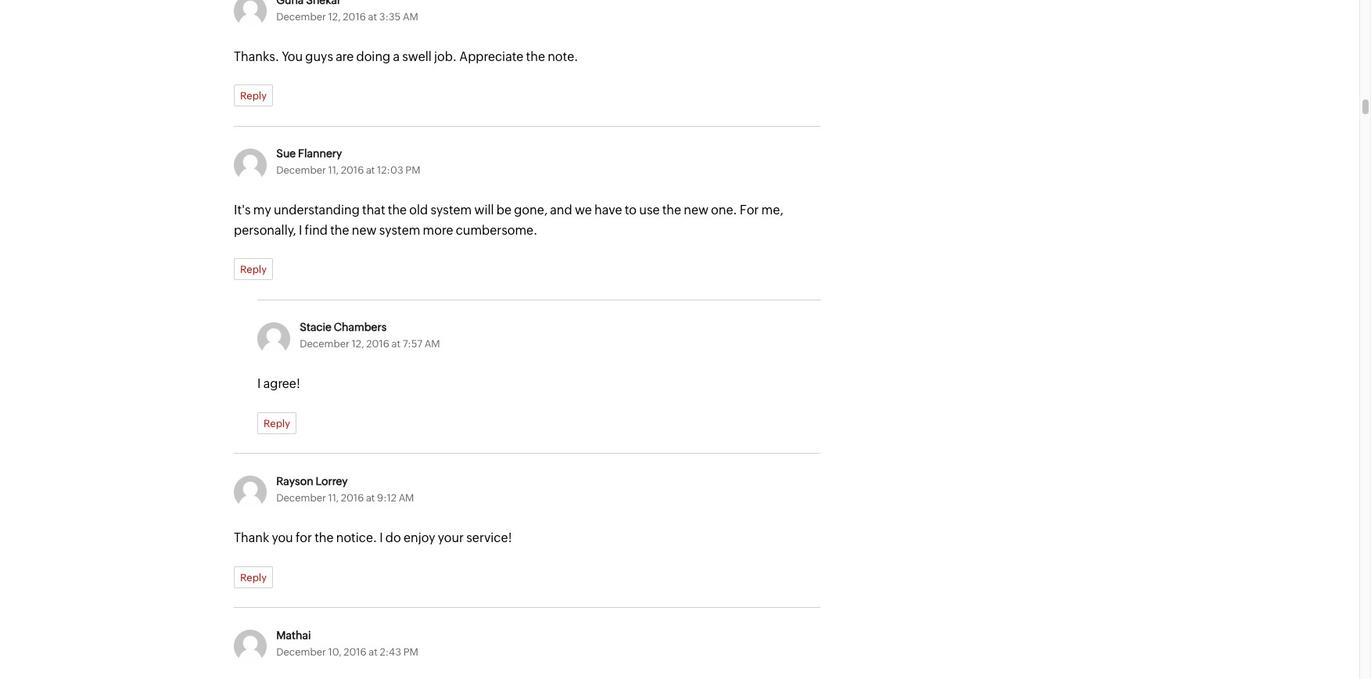 Task type: vqa. For each thing, say whether or not it's contained in the screenshot.
role at the right bottom
no



Task type: describe. For each thing, give the bounding box(es) containing it.
understanding
[[274, 203, 360, 218]]

am for enjoy
[[399, 492, 414, 504]]

doing
[[356, 49, 391, 64]]

your
[[438, 531, 464, 545]]

personally,
[[234, 223, 296, 238]]

thank you for the notice. i do enjoy your service!
[[234, 531, 512, 545]]

the left note.
[[526, 49, 545, 64]]

1 vertical spatial system
[[379, 223, 421, 238]]

2016 for you
[[341, 492, 364, 504]]

thanks. you guys are doing a swell job. appreciate the note.
[[234, 49, 579, 64]]

1 vertical spatial am
[[425, 338, 440, 350]]

december 10, 2016 at 2:43 pm link
[[276, 646, 419, 658]]

december 11, 2016 at 12:03 pm link
[[276, 164, 421, 176]]

1 vertical spatial new
[[352, 223, 377, 238]]

job.
[[434, 49, 457, 64]]

sue flannery
[[276, 147, 342, 160]]

rayson lorrey
[[276, 475, 348, 487]]

december 12, 2016 at 3:35 am link
[[276, 11, 419, 22]]

one.
[[711, 203, 738, 218]]

pm for mathai
[[404, 646, 419, 658]]

it's my understanding that the old system will be gone, and we have to use the new one. for me, personally, i find the new system more cumbersome.
[[234, 203, 784, 238]]

more
[[423, 223, 453, 238]]

12:03
[[377, 164, 404, 176]]

reply for it's my understanding that the old system will be gone, and we have to use the new one. for me, personally, i find the new system more cumbersome.
[[240, 264, 267, 276]]

12, for you
[[328, 11, 341, 22]]

thank
[[234, 531, 269, 545]]

thanks.
[[234, 49, 279, 64]]

december 11, 2016 at 9:12 am link
[[276, 492, 414, 504]]

cumbersome.
[[456, 223, 538, 238]]

december 10, 2016 at 2:43 pm
[[276, 646, 419, 658]]

my
[[253, 203, 271, 218]]

0 horizontal spatial i
[[257, 377, 261, 392]]

you
[[272, 531, 293, 545]]

reply for thanks. you guys are doing a swell job. appreciate the note.
[[240, 90, 267, 102]]

december 11, 2016 at 9:12 am
[[276, 492, 414, 504]]

chambers
[[334, 321, 387, 334]]

reply link for thank you for the notice. i do enjoy your service!
[[234, 566, 273, 588]]

i agree!
[[257, 377, 301, 392]]

reply link for i agree!
[[257, 412, 297, 434]]

notice.
[[336, 531, 377, 545]]

i inside it's my understanding that the old system will be gone, and we have to use the new one. for me, personally, i find the new system more cumbersome.
[[299, 223, 302, 238]]

agree!
[[263, 377, 301, 392]]

3:35
[[379, 11, 401, 22]]

2016 right the 10,
[[344, 646, 367, 658]]

rayson
[[276, 475, 314, 487]]

december for you
[[276, 492, 326, 504]]

will
[[475, 203, 494, 218]]

at for you
[[368, 11, 377, 22]]

am for job.
[[403, 11, 419, 22]]

use
[[640, 203, 660, 218]]

2016 for agree!
[[366, 338, 390, 350]]

2016 for you
[[343, 11, 366, 22]]

2016 for my
[[341, 164, 364, 176]]

december 12, 2016 at 7:57 am
[[300, 338, 440, 350]]

you
[[282, 49, 303, 64]]

guys
[[305, 49, 333, 64]]

the right find
[[330, 223, 349, 238]]

have
[[595, 203, 623, 218]]

mathai
[[276, 629, 311, 641]]

the right for
[[315, 531, 334, 545]]

at for agree!
[[392, 338, 401, 350]]

9:12
[[377, 492, 397, 504]]

enjoy
[[404, 531, 436, 545]]

for
[[296, 531, 312, 545]]

are
[[336, 49, 354, 64]]



Task type: locate. For each thing, give the bounding box(es) containing it.
to
[[625, 203, 637, 218]]

that
[[362, 203, 385, 218]]

12, up are
[[328, 11, 341, 22]]

system
[[431, 203, 472, 218], [379, 223, 421, 238]]

december down stacie
[[300, 338, 350, 350]]

1 vertical spatial 12,
[[352, 338, 364, 350]]

at left the 12:03
[[366, 164, 375, 176]]

i left agree!
[[257, 377, 261, 392]]

1 horizontal spatial system
[[431, 203, 472, 218]]

reply link for it's my understanding that the old system will be gone, and we have to use the new one. for me, personally, i find the new system more cumbersome.
[[234, 258, 273, 280]]

11,
[[328, 164, 339, 176], [328, 492, 339, 504]]

0 vertical spatial am
[[403, 11, 419, 22]]

stacie chambers
[[300, 321, 387, 334]]

reply link for thanks. you guys are doing a swell job. appreciate the note.
[[234, 85, 273, 107]]

for
[[740, 203, 759, 218]]

gone,
[[514, 203, 548, 218]]

december for my
[[276, 164, 326, 176]]

the
[[526, 49, 545, 64], [388, 203, 407, 218], [663, 203, 682, 218], [330, 223, 349, 238], [315, 531, 334, 545]]

am
[[403, 11, 419, 22], [425, 338, 440, 350], [399, 492, 414, 504]]

2 vertical spatial i
[[380, 531, 383, 545]]

0 vertical spatial system
[[431, 203, 472, 218]]

reply link down the thanks.
[[234, 85, 273, 107]]

be
[[497, 203, 512, 218]]

12,
[[328, 11, 341, 22], [352, 338, 364, 350]]

11, for the
[[328, 492, 339, 504]]

2016
[[343, 11, 366, 22], [341, 164, 364, 176], [366, 338, 390, 350], [341, 492, 364, 504], [344, 646, 367, 658]]

system down old
[[379, 223, 421, 238]]

at left 2:43
[[369, 646, 378, 658]]

0 horizontal spatial system
[[379, 223, 421, 238]]

system up more
[[431, 203, 472, 218]]

service!
[[467, 531, 512, 545]]

december up you in the top left of the page
[[276, 11, 326, 22]]

the right use
[[663, 203, 682, 218]]

flannery
[[298, 147, 342, 160]]

12, for agree!
[[352, 338, 364, 350]]

2 horizontal spatial i
[[380, 531, 383, 545]]

and
[[550, 203, 573, 218]]

0 vertical spatial 11,
[[328, 164, 339, 176]]

old
[[410, 203, 428, 218]]

11, down flannery
[[328, 164, 339, 176]]

11, for that
[[328, 164, 339, 176]]

reply link
[[234, 85, 273, 107], [234, 258, 273, 280], [257, 412, 297, 434], [234, 566, 273, 588]]

at left 9:12
[[366, 492, 375, 504]]

stacie
[[300, 321, 332, 334]]

december for agree!
[[300, 338, 350, 350]]

2 vertical spatial am
[[399, 492, 414, 504]]

it's
[[234, 203, 251, 218]]

do
[[386, 531, 401, 545]]

lorrey
[[316, 475, 348, 487]]

0 vertical spatial new
[[684, 203, 709, 218]]

reply link down the personally,
[[234, 258, 273, 280]]

the left old
[[388, 203, 407, 218]]

sue
[[276, 147, 296, 160]]

1 vertical spatial 11,
[[328, 492, 339, 504]]

december down rayson
[[276, 492, 326, 504]]

am right 3:35
[[403, 11, 419, 22]]

0 vertical spatial 12,
[[328, 11, 341, 22]]

december 11, 2016 at 12:03 pm
[[276, 164, 421, 176]]

december for you
[[276, 11, 326, 22]]

pm right the 12:03
[[406, 164, 421, 176]]

note.
[[548, 49, 579, 64]]

at for you
[[366, 492, 375, 504]]

swell
[[402, 49, 432, 64]]

reply link down the i agree!
[[257, 412, 297, 434]]

new down that
[[352, 223, 377, 238]]

we
[[575, 203, 592, 218]]

reply link down thank
[[234, 566, 273, 588]]

me,
[[762, 203, 784, 218]]

am right "7:57"
[[425, 338, 440, 350]]

i
[[299, 223, 302, 238], [257, 377, 261, 392], [380, 531, 383, 545]]

reply
[[240, 90, 267, 102], [240, 264, 267, 276], [264, 418, 290, 430], [240, 572, 267, 583]]

reply for i agree!
[[264, 418, 290, 430]]

1 vertical spatial i
[[257, 377, 261, 392]]

pm
[[406, 164, 421, 176], [404, 646, 419, 658]]

1 horizontal spatial i
[[299, 223, 302, 238]]

pm for sue flannery
[[406, 164, 421, 176]]

1 horizontal spatial 12,
[[352, 338, 364, 350]]

2016 down lorrey
[[341, 492, 364, 504]]

a
[[393, 49, 400, 64]]

new
[[684, 203, 709, 218], [352, 223, 377, 238]]

2016 left 3:35
[[343, 11, 366, 22]]

december down sue flannery on the top left of page
[[276, 164, 326, 176]]

2 11, from the top
[[328, 492, 339, 504]]

reply for thank you for the notice. i do enjoy your service!
[[240, 572, 267, 583]]

0 vertical spatial i
[[299, 223, 302, 238]]

at
[[368, 11, 377, 22], [366, 164, 375, 176], [392, 338, 401, 350], [366, 492, 375, 504], [369, 646, 378, 658]]

reply down the thanks.
[[240, 90, 267, 102]]

new left one.
[[684, 203, 709, 218]]

11, down lorrey
[[328, 492, 339, 504]]

december down mathai on the bottom left of the page
[[276, 646, 326, 658]]

december
[[276, 11, 326, 22], [276, 164, 326, 176], [300, 338, 350, 350], [276, 492, 326, 504], [276, 646, 326, 658]]

i left find
[[299, 223, 302, 238]]

reply down the i agree!
[[264, 418, 290, 430]]

am right 9:12
[[399, 492, 414, 504]]

1 11, from the top
[[328, 164, 339, 176]]

december 12, 2016 at 7:57 am link
[[300, 338, 440, 350]]

2016 down flannery
[[341, 164, 364, 176]]

1 horizontal spatial new
[[684, 203, 709, 218]]

7:57
[[403, 338, 423, 350]]

1 vertical spatial pm
[[404, 646, 419, 658]]

10,
[[328, 646, 342, 658]]

12, down chambers
[[352, 338, 364, 350]]

pm right 2:43
[[404, 646, 419, 658]]

at left "7:57"
[[392, 338, 401, 350]]

find
[[305, 223, 328, 238]]

reply down thank
[[240, 572, 267, 583]]

0 horizontal spatial new
[[352, 223, 377, 238]]

2:43
[[380, 646, 401, 658]]

appreciate
[[460, 49, 524, 64]]

at left 3:35
[[368, 11, 377, 22]]

2016 down chambers
[[366, 338, 390, 350]]

0 horizontal spatial 12,
[[328, 11, 341, 22]]

december 12, 2016 at 3:35 am
[[276, 11, 419, 22]]

i left the do on the bottom left of page
[[380, 531, 383, 545]]

at for my
[[366, 164, 375, 176]]

0 vertical spatial pm
[[406, 164, 421, 176]]

reply down the personally,
[[240, 264, 267, 276]]



